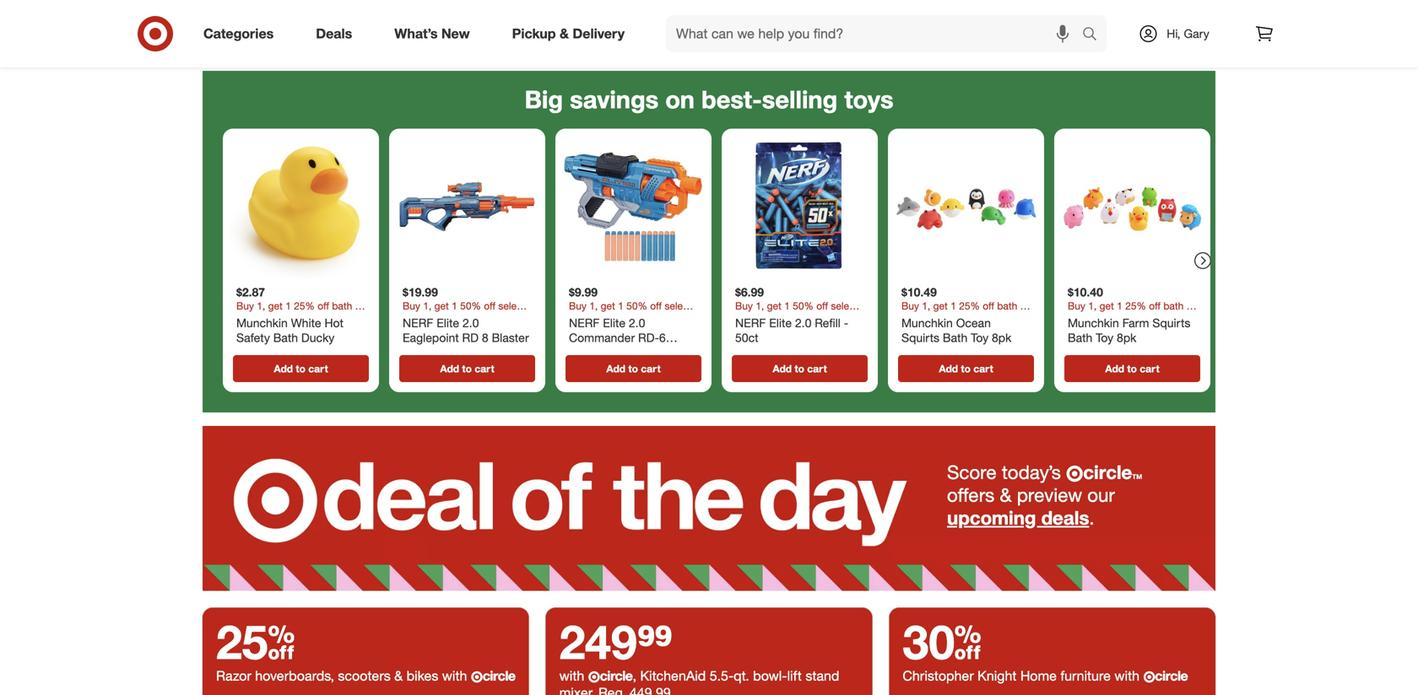 Task type: vqa. For each thing, say whether or not it's contained in the screenshot.


Task type: locate. For each thing, give the bounding box(es) containing it.
cart down rd-
[[641, 363, 661, 375]]

2 cart from the left
[[475, 363, 495, 375]]

munchkin white hot safety bath ducky
[[236, 316, 344, 345]]

3 with from the left
[[1115, 668, 1140, 685]]

1 add from the left
[[274, 363, 293, 375]]

add down nerf elite 2.0 commander rd-6 blaster
[[607, 363, 626, 375]]

& right pickup
[[560, 25, 569, 42]]

add to cart button for munchkin white hot safety bath ducky
[[233, 355, 369, 382]]

$10.40
[[1068, 285, 1103, 300]]

& left bikes
[[394, 668, 403, 685]]

nerf down $19.99
[[403, 316, 433, 330]]

to down nerf elite 2.0 refill - 50ct
[[795, 363, 805, 375]]

&
[[560, 25, 569, 42], [1000, 484, 1012, 507], [394, 668, 403, 685]]

add to cart button for munchkin ocean squirts bath toy 8pk
[[898, 355, 1034, 382]]

elite right '50ct' at top
[[769, 316, 792, 330]]

add to cart button for nerf elite 2.0 refill - 50ct
[[732, 355, 868, 382]]

5 to from the left
[[961, 363, 971, 375]]

4 to from the left
[[795, 363, 805, 375]]

add for nerf elite 2.0 eaglepoint rd 8 blaster
[[440, 363, 459, 375]]

$10.49
[[902, 285, 937, 300]]

1 munchkin from the left
[[236, 316, 288, 330]]

add to cart down rd
[[440, 363, 495, 375]]

2 horizontal spatial munchkin
[[1068, 316, 1119, 330]]

0 horizontal spatial 2.0
[[463, 316, 479, 330]]

1 horizontal spatial elite
[[603, 316, 626, 330]]

0 horizontal spatial bath
[[273, 330, 298, 345]]

elite for refill
[[769, 316, 792, 330]]

add to cart
[[274, 363, 328, 375], [440, 363, 495, 375], [607, 363, 661, 375], [773, 363, 827, 375], [939, 363, 994, 375], [1106, 363, 1160, 375]]

munchkin white hot safety bath ducky image
[[230, 135, 372, 278]]

munchkin inside munchkin farm squirts bath toy 8pk
[[1068, 316, 1119, 330]]

munchkin down $2.87
[[236, 316, 288, 330]]

add to cart button down rd
[[399, 355, 535, 382]]

cart down nerf elite 2.0 refill - 50ct
[[807, 363, 827, 375]]

to
[[296, 363, 306, 375], [462, 363, 472, 375], [629, 363, 638, 375], [795, 363, 805, 375], [961, 363, 971, 375], [1128, 363, 1137, 375]]

mixer.
[[560, 685, 595, 696]]

◎
[[1067, 465, 1084, 483]]

bath inside munchkin farm squirts bath toy 8pk
[[1068, 330, 1093, 345]]

3 munchkin from the left
[[1068, 316, 1119, 330]]

2 8pk from the left
[[1117, 330, 1137, 345]]

add to cart down ducky
[[274, 363, 328, 375]]

2 vertical spatial &
[[394, 668, 403, 685]]

pickup & delivery link
[[498, 15, 646, 52]]

1 to from the left
[[296, 363, 306, 375]]

new
[[441, 25, 470, 42]]

elite
[[437, 316, 459, 330], [603, 316, 626, 330], [769, 316, 792, 330]]

christopher knight home furniture with
[[903, 668, 1144, 685]]

3 cart from the left
[[641, 363, 661, 375]]

add to cart down nerf elite 2.0 refill - 50ct
[[773, 363, 827, 375]]

2.0 inside the nerf elite 2.0 eaglepoint rd 8 blaster
[[463, 316, 479, 330]]

elite left rd
[[437, 316, 459, 330]]

to down ducky
[[296, 363, 306, 375]]

0 horizontal spatial squirts
[[902, 330, 940, 345]]

advertisement region
[[203, 0, 1216, 50]]

0 horizontal spatial toy
[[971, 330, 989, 345]]

1 horizontal spatial squirts
[[1153, 316, 1191, 330]]

bath inside the munchkin ocean squirts bath toy 8pk
[[943, 330, 968, 345]]

blaster inside the nerf elite 2.0 eaglepoint rd 8 blaster
[[492, 330, 529, 345]]

blaster for nerf elite 2.0 commander rd-6 blaster
[[569, 345, 606, 360]]

cart down ocean
[[974, 363, 994, 375]]

2 to from the left
[[462, 363, 472, 375]]

2 add from the left
[[440, 363, 459, 375]]

hot
[[325, 316, 344, 330]]

elite inside nerf elite 2.0 refill - 50ct
[[769, 316, 792, 330]]

nerf elite 2.0 refill - 50ct
[[735, 316, 849, 345]]

nerf inside the nerf elite 2.0 eaglepoint rd 8 blaster
[[403, 316, 433, 330]]

upcoming
[[947, 506, 1036, 530]]

add for munchkin ocean squirts bath toy 8pk
[[939, 363, 958, 375]]

30
[[903, 613, 982, 671]]

to down nerf elite 2.0 commander rd-6 blaster
[[629, 363, 638, 375]]

our
[[1088, 484, 1115, 507]]

toy inside munchkin farm squirts bath toy 8pk
[[1096, 330, 1114, 345]]

1 add to cart button from the left
[[233, 355, 369, 382]]

squirts inside munchkin farm squirts bath toy 8pk
[[1153, 316, 1191, 330]]

4 add to cart button from the left
[[732, 355, 868, 382]]

hi,
[[1167, 26, 1181, 41]]

What can we help you find? suggestions appear below search field
[[666, 15, 1087, 52]]

with right furniture
[[1115, 668, 1140, 685]]

0 vertical spatial &
[[560, 25, 569, 42]]

munchkin farm squirts bath toy 8pk image
[[1061, 135, 1204, 278]]

add down munchkin white hot safety bath ducky
[[274, 363, 293, 375]]

nerf down $6.99
[[735, 316, 766, 330]]

2 munchkin from the left
[[902, 316, 953, 330]]

nerf inside nerf elite 2.0 commander rd-6 blaster
[[569, 316, 600, 330]]

2 horizontal spatial nerf
[[735, 316, 766, 330]]

what's
[[395, 25, 438, 42]]

cart
[[308, 363, 328, 375], [475, 363, 495, 375], [641, 363, 661, 375], [807, 363, 827, 375], [974, 363, 994, 375], [1140, 363, 1160, 375]]

add down eaglepoint
[[440, 363, 459, 375]]

circle inside score today's ◎ circle tm offers & preview our upcoming deals .
[[1084, 461, 1133, 484]]

toy
[[971, 330, 989, 345], [1096, 330, 1114, 345]]

cart for nerf elite 2.0 eaglepoint rd 8 blaster
[[475, 363, 495, 375]]

circle
[[1084, 461, 1133, 484], [483, 668, 516, 685], [600, 668, 633, 685], [1155, 668, 1188, 685]]

blaster down $9.99
[[569, 345, 606, 360]]

2 nerf from the left
[[569, 316, 600, 330]]

249
[[560, 613, 637, 671]]

3 add to cart from the left
[[607, 363, 661, 375]]

0 horizontal spatial with
[[442, 668, 467, 685]]

5 add to cart button from the left
[[898, 355, 1034, 382]]

on
[[666, 85, 695, 114]]

munchkin inside the munchkin ocean squirts bath toy 8pk
[[902, 316, 953, 330]]

what's new link
[[380, 15, 491, 52]]

6 to from the left
[[1128, 363, 1137, 375]]

1 cart from the left
[[308, 363, 328, 375]]

2 add to cart button from the left
[[399, 355, 535, 382]]

squirts
[[1153, 316, 1191, 330], [902, 330, 940, 345]]

cart down the 8
[[475, 363, 495, 375]]

2 horizontal spatial with
[[1115, 668, 1140, 685]]

1 8pk from the left
[[992, 330, 1012, 345]]

add down the munchkin ocean squirts bath toy 8pk
[[939, 363, 958, 375]]

add to cart button for munchkin farm squirts bath toy 8pk
[[1065, 355, 1201, 382]]

1 vertical spatial &
[[1000, 484, 1012, 507]]

munchkin
[[236, 316, 288, 330], [902, 316, 953, 330], [1068, 316, 1119, 330]]

5 cart from the left
[[974, 363, 994, 375]]

add down munchkin farm squirts bath toy 8pk
[[1106, 363, 1125, 375]]

1 horizontal spatial 8pk
[[1117, 330, 1137, 345]]

big
[[525, 85, 563, 114]]

squirts inside the munchkin ocean squirts bath toy 8pk
[[902, 330, 940, 345]]

elite left rd-
[[603, 316, 626, 330]]

5 add from the left
[[939, 363, 958, 375]]

add to cart down rd-
[[607, 363, 661, 375]]

nerf for nerf elite 2.0 eaglepoint rd 8 blaster
[[403, 316, 433, 330]]

25
[[216, 613, 295, 671]]

2 bath from the left
[[943, 330, 968, 345]]

1 nerf from the left
[[403, 316, 433, 330]]

add to cart for munchkin white hot safety bath ducky
[[274, 363, 328, 375]]

& right offers
[[1000, 484, 1012, 507]]

3 add from the left
[[607, 363, 626, 375]]

scooters
[[338, 668, 391, 685]]

1 horizontal spatial munchkin
[[902, 316, 953, 330]]

blaster right the 8
[[492, 330, 529, 345]]

offers
[[947, 484, 995, 507]]

3 to from the left
[[629, 363, 638, 375]]

5 add to cart from the left
[[939, 363, 994, 375]]

$2.87
[[236, 285, 265, 300]]

to down rd
[[462, 363, 472, 375]]

nerf inside nerf elite 2.0 refill - 50ct
[[735, 316, 766, 330]]

8pk inside munchkin farm squirts bath toy 8pk
[[1117, 330, 1137, 345]]

1 2.0 from the left
[[463, 316, 479, 330]]

add for nerf elite 2.0 commander rd-6 blaster
[[607, 363, 626, 375]]

cart down ducky
[[308, 363, 328, 375]]

3 nerf from the left
[[735, 316, 766, 330]]

8pk
[[992, 330, 1012, 345], [1117, 330, 1137, 345]]

6 add to cart button from the left
[[1065, 355, 1201, 382]]

nerf elite 2.0 eaglepoint rd 8 blaster
[[403, 316, 529, 345]]

3 bath from the left
[[1068, 330, 1093, 345]]

add to cart button for nerf elite 2.0 eaglepoint rd 8 blaster
[[399, 355, 535, 382]]

to down the munchkin ocean squirts bath toy 8pk
[[961, 363, 971, 375]]

bath for munchkin farm squirts bath toy 8pk
[[1068, 330, 1093, 345]]

1 horizontal spatial toy
[[1096, 330, 1114, 345]]

categories link
[[189, 15, 295, 52]]

nerf for nerf elite 2.0 refill - 50ct
[[735, 316, 766, 330]]

munchkin down $10.40
[[1068, 316, 1119, 330]]

4 add from the left
[[773, 363, 792, 375]]

bath for munchkin ocean squirts bath toy 8pk
[[943, 330, 968, 345]]

add for munchkin farm squirts bath toy 8pk
[[1106, 363, 1125, 375]]

2 horizontal spatial bath
[[1068, 330, 1093, 345]]

6 cart from the left
[[1140, 363, 1160, 375]]

1 horizontal spatial bath
[[943, 330, 968, 345]]

gary
[[1184, 26, 1210, 41]]

0 horizontal spatial blaster
[[492, 330, 529, 345]]

add down nerf elite 2.0 refill - 50ct
[[773, 363, 792, 375]]

2 2.0 from the left
[[629, 316, 645, 330]]

add to cart button for nerf elite 2.0 commander rd-6 blaster
[[566, 355, 702, 382]]

with up mixer.
[[560, 668, 588, 685]]

with right bikes
[[442, 668, 467, 685]]

nerf
[[403, 316, 433, 330], [569, 316, 600, 330], [735, 316, 766, 330]]

0 horizontal spatial munchkin
[[236, 316, 288, 330]]

elite inside the nerf elite 2.0 eaglepoint rd 8 blaster
[[437, 316, 459, 330]]

0 horizontal spatial 8pk
[[992, 330, 1012, 345]]

squirts for munchkin farm squirts bath toy 8pk
[[1153, 316, 1191, 330]]

1 horizontal spatial nerf
[[569, 316, 600, 330]]

6 add from the left
[[1106, 363, 1125, 375]]

2.0 left 6
[[629, 316, 645, 330]]

& inside score today's ◎ circle tm offers & preview our upcoming deals .
[[1000, 484, 1012, 507]]

qt.
[[734, 668, 750, 685]]

0 horizontal spatial nerf
[[403, 316, 433, 330]]

6 add to cart from the left
[[1106, 363, 1160, 375]]

blaster
[[492, 330, 529, 345], [569, 345, 606, 360]]

commander
[[569, 330, 635, 345]]

to down munchkin farm squirts bath toy 8pk
[[1128, 363, 1137, 375]]

pickup
[[512, 25, 556, 42]]

2 elite from the left
[[603, 316, 626, 330]]

2 horizontal spatial elite
[[769, 316, 792, 330]]

2 horizontal spatial &
[[1000, 484, 1012, 507]]

munchkin down "$10.49"
[[902, 316, 953, 330]]

3 2.0 from the left
[[795, 316, 812, 330]]

toy inside the munchkin ocean squirts bath toy 8pk
[[971, 330, 989, 345]]

1 horizontal spatial 2.0
[[629, 316, 645, 330]]

2.0 for refill
[[795, 316, 812, 330]]

0 horizontal spatial elite
[[437, 316, 459, 330]]

,
[[633, 668, 637, 685]]

add to cart for munchkin ocean squirts bath toy 8pk
[[939, 363, 994, 375]]

with
[[442, 668, 467, 685], [560, 668, 588, 685], [1115, 668, 1140, 685]]

2 toy from the left
[[1096, 330, 1114, 345]]

1 bath from the left
[[273, 330, 298, 345]]

1 add to cart from the left
[[274, 363, 328, 375]]

2.0
[[463, 316, 479, 330], [629, 316, 645, 330], [795, 316, 812, 330]]

squirts down "$10.49"
[[902, 330, 940, 345]]

add to cart down the munchkin ocean squirts bath toy 8pk
[[939, 363, 994, 375]]

1 elite from the left
[[437, 316, 459, 330]]

add
[[274, 363, 293, 375], [440, 363, 459, 375], [607, 363, 626, 375], [773, 363, 792, 375], [939, 363, 958, 375], [1106, 363, 1125, 375]]

blaster inside nerf elite 2.0 commander rd-6 blaster
[[569, 345, 606, 360]]

home
[[1021, 668, 1057, 685]]

eaglepoint
[[403, 330, 459, 345]]

add to cart button down rd-
[[566, 355, 702, 382]]

add to cart button down nerf elite 2.0 refill - 50ct
[[732, 355, 868, 382]]

1 with from the left
[[442, 668, 467, 685]]

1 toy from the left
[[971, 330, 989, 345]]

nerf down $9.99
[[569, 316, 600, 330]]

deals
[[1042, 506, 1090, 530]]

nerf elite 2.0 commander rd-6 blaster
[[569, 316, 666, 360]]

squirts right the farm
[[1153, 316, 1191, 330]]

ducky
[[301, 330, 335, 345]]

add to cart button down ducky
[[233, 355, 369, 382]]

1 horizontal spatial with
[[560, 668, 588, 685]]

2.0 inside nerf elite 2.0 refill - 50ct
[[795, 316, 812, 330]]

3 add to cart button from the left
[[566, 355, 702, 382]]

score
[[947, 461, 997, 484]]

add to cart button down the munchkin ocean squirts bath toy 8pk
[[898, 355, 1034, 382]]

christopher
[[903, 668, 974, 685]]

$6.99
[[735, 285, 764, 300]]

2.0 left the 8
[[463, 316, 479, 330]]

circle for christopher knight home furniture with
[[1155, 668, 1188, 685]]

2.0 inside nerf elite 2.0 commander rd-6 blaster
[[629, 316, 645, 330]]

munchkin inside munchkin white hot safety bath ducky
[[236, 316, 288, 330]]

add to cart button down munchkin farm squirts bath toy 8pk
[[1065, 355, 1201, 382]]

target deal of the day image
[[203, 426, 1216, 591]]

4 cart from the left
[[807, 363, 827, 375]]

3 elite from the left
[[769, 316, 792, 330]]

1 horizontal spatial blaster
[[569, 345, 606, 360]]

4 add to cart from the left
[[773, 363, 827, 375]]

add to cart button
[[233, 355, 369, 382], [399, 355, 535, 382], [566, 355, 702, 382], [732, 355, 868, 382], [898, 355, 1034, 382], [1065, 355, 1201, 382]]

cart down munchkin farm squirts bath toy 8pk
[[1140, 363, 1160, 375]]

bath
[[273, 330, 298, 345], [943, 330, 968, 345], [1068, 330, 1093, 345]]

savings
[[570, 85, 659, 114]]

to for munchkin white hot safety bath ducky
[[296, 363, 306, 375]]

cart for munchkin white hot safety bath ducky
[[308, 363, 328, 375]]

2 horizontal spatial 2.0
[[795, 316, 812, 330]]

add to cart down munchkin farm squirts bath toy 8pk
[[1106, 363, 1160, 375]]

elite inside nerf elite 2.0 commander rd-6 blaster
[[603, 316, 626, 330]]

0 horizontal spatial &
[[394, 668, 403, 685]]

8pk inside the munchkin ocean squirts bath toy 8pk
[[992, 330, 1012, 345]]

2.0 left refill
[[795, 316, 812, 330]]

2 add to cart from the left
[[440, 363, 495, 375]]



Task type: describe. For each thing, give the bounding box(es) containing it.
toy for farm
[[1096, 330, 1114, 345]]

blaster for nerf elite 2.0 eaglepoint rd 8 blaster
[[492, 330, 529, 345]]

lift
[[787, 668, 802, 685]]

selling
[[762, 85, 838, 114]]

razor hoverboards, scooters & bikes with
[[216, 668, 471, 685]]

ocean
[[956, 316, 991, 330]]

add to cart for nerf elite 2.0 refill - 50ct
[[773, 363, 827, 375]]

-
[[844, 316, 849, 330]]

.
[[1090, 506, 1095, 530]]

bikes
[[407, 668, 439, 685]]

tm
[[1133, 473, 1143, 481]]

add for nerf elite 2.0 refill - 50ct
[[773, 363, 792, 375]]

rd
[[462, 330, 479, 345]]

circle for razor hoverboards, scooters & bikes with
[[483, 668, 516, 685]]

249 99
[[560, 613, 673, 671]]

best-
[[702, 85, 762, 114]]

add to cart for nerf elite 2.0 commander rd-6 blaster
[[607, 363, 661, 375]]

to for munchkin farm squirts bath toy 8pk
[[1128, 363, 1137, 375]]

to for nerf elite 2.0 commander rd-6 blaster
[[629, 363, 638, 375]]

bath inside munchkin white hot safety bath ducky
[[273, 330, 298, 345]]

white
[[291, 316, 321, 330]]

2.0 for eaglepoint
[[463, 316, 479, 330]]

1 horizontal spatial &
[[560, 25, 569, 42]]

categories
[[203, 25, 274, 42]]

what's new
[[395, 25, 470, 42]]

munchkin ocean squirts bath toy 8pk
[[902, 316, 1012, 345]]

8pk for farm
[[1117, 330, 1137, 345]]

nerf elite 2.0 refill - 50ct image
[[729, 135, 871, 278]]

elite for eaglepoint
[[437, 316, 459, 330]]

score today's ◎ circle tm offers & preview our upcoming deals .
[[947, 461, 1143, 530]]

add to cart for munchkin farm squirts bath toy 8pk
[[1106, 363, 1160, 375]]

to for nerf elite 2.0 eaglepoint rd 8 blaster
[[462, 363, 472, 375]]

deals link
[[302, 15, 373, 52]]

farm
[[1123, 316, 1150, 330]]

cart for nerf elite 2.0 refill - 50ct
[[807, 363, 827, 375]]

circle for with
[[600, 668, 633, 685]]

$9.99
[[569, 285, 598, 300]]

munchkin for $10.49
[[902, 316, 953, 330]]

furniture
[[1061, 668, 1111, 685]]

stand
[[806, 668, 840, 685]]

nerf elite 2.0 commander rd-6 blaster image
[[562, 135, 705, 278]]

safety
[[236, 330, 270, 345]]

preview
[[1017, 484, 1083, 507]]

8
[[482, 330, 489, 345]]

munchkin farm squirts bath toy 8pk
[[1068, 316, 1191, 345]]

toy for ocean
[[971, 330, 989, 345]]

, kitchenaid 5.5-qt. bowl-lift stand mixer. reg. 449.99
[[560, 668, 840, 696]]

carousel region
[[203, 71, 1216, 426]]

search
[[1075, 27, 1115, 44]]

add for munchkin white hot safety bath ducky
[[274, 363, 293, 375]]

razor
[[216, 668, 251, 685]]

hoverboards,
[[255, 668, 334, 685]]

2 with from the left
[[560, 668, 588, 685]]

to for nerf elite 2.0 refill - 50ct
[[795, 363, 805, 375]]

munchkin ocean squirts bath toy 8pk image
[[895, 135, 1038, 278]]

munchkin for $2.87
[[236, 316, 288, 330]]

knight
[[978, 668, 1017, 685]]

bowl-
[[753, 668, 787, 685]]

$19.99
[[403, 285, 438, 300]]

elite for commander
[[603, 316, 626, 330]]

cart for munchkin farm squirts bath toy 8pk
[[1140, 363, 1160, 375]]

2.0 for commander
[[629, 316, 645, 330]]

search button
[[1075, 15, 1115, 56]]

6
[[659, 330, 666, 345]]

cart for munchkin ocean squirts bath toy 8pk
[[974, 363, 994, 375]]

delivery
[[573, 25, 625, 42]]

cart for nerf elite 2.0 commander rd-6 blaster
[[641, 363, 661, 375]]

8pk for ocean
[[992, 330, 1012, 345]]

449.99
[[630, 685, 671, 696]]

munchkin for $10.40
[[1068, 316, 1119, 330]]

kitchenaid
[[640, 668, 706, 685]]

refill
[[815, 316, 841, 330]]

hi, gary
[[1167, 26, 1210, 41]]

reg.
[[599, 685, 626, 696]]

nerf elite 2.0 eaglepoint rd 8 blaster image
[[396, 135, 539, 278]]

nerf for nerf elite 2.0 commander rd-6 blaster
[[569, 316, 600, 330]]

pickup & delivery
[[512, 25, 625, 42]]

rd-
[[638, 330, 659, 345]]

50ct
[[735, 330, 759, 345]]

add to cart for nerf elite 2.0 eaglepoint rd 8 blaster
[[440, 363, 495, 375]]

today's
[[1002, 461, 1061, 484]]

big savings on best-selling toys
[[525, 85, 894, 114]]

99
[[637, 613, 673, 671]]

deals
[[316, 25, 352, 42]]

5.5-
[[710, 668, 734, 685]]

to for munchkin ocean squirts bath toy 8pk
[[961, 363, 971, 375]]

squirts for munchkin ocean squirts bath toy 8pk
[[902, 330, 940, 345]]

toys
[[845, 85, 894, 114]]



